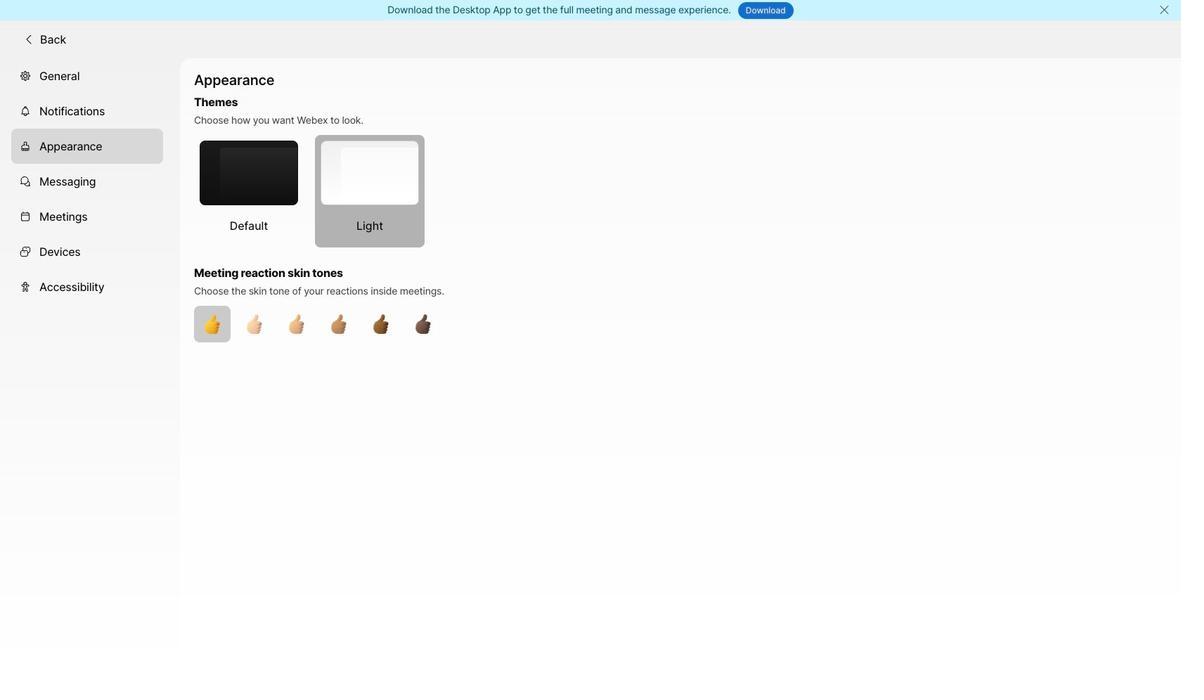 Task type: describe. For each thing, give the bounding box(es) containing it.
cancel_16 image
[[1159, 4, 1171, 15]]

notifications tab
[[11, 93, 163, 129]]

messaging tab
[[11, 164, 163, 199]]

accessibility tab
[[11, 269, 163, 304]]

appearance tab
[[11, 129, 163, 164]]

settings navigation
[[0, 58, 180, 677]]

general tab
[[11, 58, 163, 93]]

skin tone picker toolbar
[[194, 306, 964, 343]]



Task type: locate. For each thing, give the bounding box(es) containing it.
devices tab
[[11, 234, 163, 269]]

meetings tab
[[11, 199, 163, 234]]



